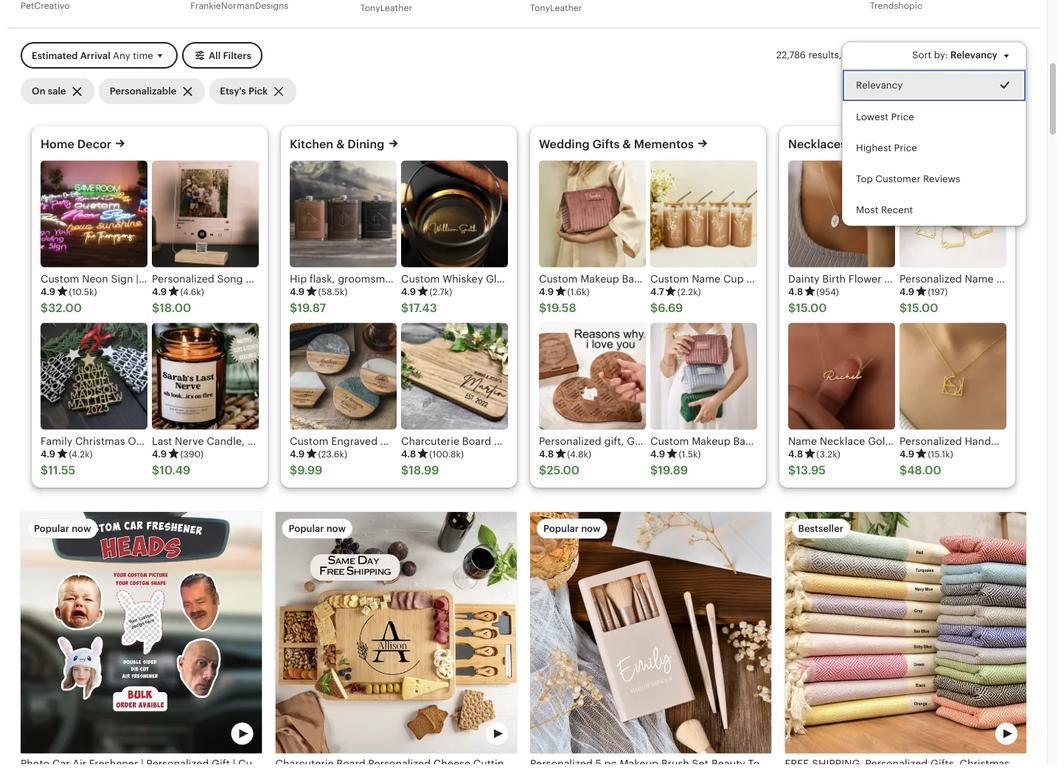 Task type: describe. For each thing, give the bounding box(es) containing it.
petcreativo
[[21, 0, 70, 10]]

menu containing relevancy
[[843, 42, 1027, 226]]

19.87
[[297, 301, 326, 314]]

most recent link
[[843, 194, 1026, 225]]

$ for (954)
[[789, 301, 796, 314]]

product video element for the charcuterie board personalized cheese cutting board wedding gift for couples, anniversary gift housewarming gift new home kitchen decor gift image
[[276, 512, 517, 754]]

48.00
[[908, 464, 942, 477]]

frankienormandesigns
[[191, 0, 289, 10]]

$ 25.00
[[539, 464, 580, 477]]

$ for (4.2k)
[[41, 464, 48, 477]]

6.69
[[658, 301, 684, 314]]

4.8 for 15.00
[[789, 286, 804, 297]]

popular now for the charcuterie board personalized cheese cutting board wedding gift for couples, anniversary gift housewarming gift new home kitchen decor gift image's "product video" element
[[289, 523, 346, 534]]

$ 9.99
[[290, 464, 323, 477]]

(10.5k)
[[69, 286, 97, 296]]

$ for (1.5k)
[[651, 464, 658, 477]]

1 popular now link from the left
[[21, 512, 262, 765]]

sale
[[48, 86, 66, 97]]

(1.5k)
[[679, 449, 701, 459]]

19.89
[[658, 464, 688, 477]]

$ 19.58
[[539, 301, 577, 314]]

results,
[[809, 49, 842, 61]]

top customer reviews
[[857, 173, 961, 184]]

$ 6.69
[[651, 301, 684, 314]]

price for lowest price
[[892, 111, 915, 122]]

$ 17.43
[[401, 301, 437, 314]]

1 & from the left
[[336, 137, 345, 151]]

(58.5k)
[[318, 286, 348, 296]]

relevancy inside menu
[[857, 80, 903, 91]]

relevancy link
[[843, 70, 1026, 101]]

custom whiskey glass with premium quality side and bottom engraving for any special occasion. image
[[401, 160, 508, 267]]

kitchen & dining link
[[290, 137, 385, 151]]

$ 10.49
[[152, 464, 191, 477]]

2 popular now link from the left
[[276, 512, 517, 765]]

estimated
[[32, 50, 78, 61]]

by:
[[935, 49, 949, 61]]

personalized name necklace, 14k solid gold name necklace, custom silver name necklace, dainty necklace, 21st birthday gift, anniversary gift image
[[900, 160, 1007, 267]]

18.00
[[160, 301, 191, 314]]

trendshopic link
[[870, 0, 1027, 17]]

filters
[[223, 50, 251, 61]]

most recent
[[857, 204, 914, 215]]

4.9 for 15.00
[[900, 286, 915, 297]]

necklaces link
[[789, 137, 847, 151]]

$ for (3.2k)
[[789, 464, 796, 477]]

wedding gifts & mementos
[[539, 137, 694, 151]]

dining
[[348, 137, 385, 151]]

2 & from the left
[[623, 137, 631, 151]]

$ 32.00
[[41, 301, 82, 314]]

25.00
[[547, 464, 580, 477]]

(4.8k)
[[568, 449, 592, 459]]

highest
[[857, 142, 892, 153]]

dainty birth flower necklace, birth flower necklace, silver necklace, personalized necklace for her, birthday gift, anniversary gift image
[[789, 160, 896, 267]]

now for photo car air freshener | personalized gift | custom photo car air freshener | custom air freshener for car | custom car freshies
[[72, 523, 91, 534]]

$ 19.89
[[651, 464, 688, 477]]

highest price link
[[843, 132, 1026, 163]]

personalized gift, gift for her, anniversary gifts, anniversary gift for her, personalized gifts for her, girlfriend gift, gift for him image
[[539, 323, 646, 430]]

32.00
[[48, 301, 82, 314]]

personalized handmade women gold name necklace,  minimalist christmas gift for her,  personalized gift for women who has everything image
[[900, 323, 1007, 430]]

4.9 for 18.00
[[152, 286, 167, 297]]

etsy's pick
[[220, 86, 268, 97]]

19.58
[[547, 301, 577, 314]]

price for highest price
[[895, 142, 918, 153]]

family christmas ornament - personalized ornament with names - christmas tree ornament image
[[41, 323, 148, 430]]

(100.8k)
[[430, 449, 464, 459]]

$ for (10.5k)
[[41, 301, 48, 314]]

(197)
[[928, 286, 948, 296]]

hip flask, groomsmen gifts personalized, groomsmen gift flask, groomsman gift leather hip flask gift for him, initial hip flask for men7 image
[[290, 160, 397, 267]]

$ for (4.6k)
[[152, 301, 160, 314]]

11.55
[[48, 464, 75, 477]]

(954)
[[817, 286, 840, 296]]

frankienormandesigns link
[[191, 0, 347, 17]]

all filters
[[209, 50, 251, 61]]

$ for (2.7k)
[[401, 301, 409, 314]]

petcreativo link
[[21, 0, 177, 17]]

wedding gifts & mementos link
[[539, 137, 694, 151]]

mementos
[[634, 137, 694, 151]]

all
[[209, 50, 221, 61]]

4.9 for 10.49
[[152, 448, 167, 459]]

etsy's
[[220, 86, 246, 97]]

home decor
[[41, 137, 112, 151]]

charcuterie board personalized cheese cutting board wedding gift for couples, anniversary gift housewarming gift new home kitchen decor gift image
[[276, 512, 517, 754]]

22,786
[[777, 49, 806, 61]]

lowest price link
[[843, 101, 1026, 132]]

$ 15.00 for 4.9
[[900, 301, 939, 314]]

$ for (390)
[[152, 464, 160, 477]]

4.9 for 19.87
[[290, 286, 305, 297]]

4.9 for 48.00
[[900, 448, 915, 459]]

photo car air freshener | personalized gift | custom photo car air freshener | custom air freshener for car | custom car freshies image
[[21, 512, 262, 754]]

22,786 results, with ads
[[777, 49, 883, 61]]

$ 11.55
[[41, 464, 75, 477]]

1 tonyleather link from the left
[[361, 0, 517, 19]]

4.8 for 18.99
[[401, 448, 416, 459]]

highest price
[[857, 142, 918, 153]]

custom neon sign | neon sign | wedding signs | name neon sign | led neon light sign | wedding bridesmaid gifts | wall decor | home decor image
[[41, 160, 148, 267]]

home decor link
[[41, 137, 112, 151]]

9.99
[[297, 464, 323, 477]]

time
[[133, 50, 153, 61]]

4.7
[[651, 286, 664, 297]]



Task type: locate. For each thing, give the bounding box(es) containing it.
13.95
[[796, 464, 826, 477]]

4.9 up $ 9.99
[[290, 448, 305, 459]]

product video element for photo car air freshener | personalized gift | custom photo car air freshener | custom air freshener for car | custom car freshies
[[21, 512, 262, 754]]

4.9
[[41, 286, 56, 297], [152, 286, 167, 297], [290, 286, 305, 297], [401, 286, 416, 297], [539, 286, 554, 297], [900, 286, 915, 297], [41, 448, 56, 459], [152, 448, 167, 459], [290, 448, 305, 459], [651, 448, 666, 459], [900, 448, 915, 459]]

15.00 down (954)
[[796, 301, 827, 314]]

trendshopic
[[870, 0, 923, 10]]

necklaces
[[789, 137, 847, 151]]

(2.7k)
[[430, 286, 452, 296]]

popular for photo car air freshener | personalized gift | custom photo car air freshener | custom air freshener for car | custom car freshies
[[34, 523, 69, 534]]

most
[[857, 204, 879, 215]]

15.00 down (197)
[[908, 301, 939, 314]]

(1.6k)
[[568, 286, 590, 296]]

1 horizontal spatial popular now link
[[276, 512, 517, 765]]

0 horizontal spatial tonyleather
[[361, 3, 412, 13]]

(4.2k)
[[69, 449, 93, 459]]

popular now down 9.99
[[289, 523, 346, 534]]

(390)
[[180, 449, 204, 459]]

personalizable link
[[99, 78, 205, 105]]

4.9 up $ 18.00
[[152, 286, 167, 297]]

sort
[[913, 49, 932, 61]]

$ 18.00
[[152, 301, 191, 314]]

3 popular now from the left
[[544, 523, 601, 534]]

4.8 up $ 18.99
[[401, 448, 416, 459]]

customer
[[876, 173, 921, 184]]

lowest
[[857, 111, 889, 122]]

1 horizontal spatial $ 15.00
[[900, 301, 939, 314]]

4.8 for 13.95
[[789, 448, 804, 459]]

price right lowest
[[892, 111, 915, 122]]

& right gifts
[[623, 137, 631, 151]]

1 vertical spatial relevancy
[[857, 80, 903, 91]]

on sale link
[[21, 78, 95, 105]]

$ for (23.6k)
[[290, 464, 297, 477]]

estimated arrival any time
[[32, 50, 153, 61]]

2 now from the left
[[327, 523, 346, 534]]

4.9 for 19.89
[[651, 448, 666, 459]]

4.9 up "$ 48.00" at the right of page
[[900, 448, 915, 459]]

popular now down 25.00
[[544, 523, 601, 534]]

wedding
[[539, 137, 590, 151]]

1 product video element from the left
[[21, 512, 262, 754]]

all filters button
[[182, 42, 263, 69]]

1 vertical spatial price
[[895, 142, 918, 153]]

0 horizontal spatial product video element
[[21, 512, 262, 754]]

0 horizontal spatial tonyleather link
[[361, 0, 517, 19]]

4.8 for 25.00
[[539, 448, 554, 459]]

1 horizontal spatial relevancy
[[951, 49, 998, 61]]

top customer reviews link
[[843, 163, 1026, 194]]

1 horizontal spatial tonyleather link
[[530, 0, 687, 19]]

1 $ 15.00 from the left
[[789, 301, 827, 314]]

product video element
[[21, 512, 262, 754], [276, 512, 517, 754], [785, 512, 1027, 754]]

popular now for photo car air freshener | personalized gift | custom photo car air freshener | custom air freshener for car | custom car freshies's "product video" element
[[34, 523, 91, 534]]

3 product video element from the left
[[785, 512, 1027, 754]]

(3.2k)
[[817, 449, 841, 459]]

on sale
[[32, 86, 66, 97]]

tonyleather for 1st tonyleather link from left
[[361, 3, 412, 13]]

2 tonyleather link from the left
[[530, 0, 687, 19]]

popular down $ 11.55
[[34, 523, 69, 534]]

2 popular now from the left
[[289, 523, 346, 534]]

custom name cup with birth flower,birth month iced coffee cup,custom name tumbler,bridesmaid gifts idea,holiday gift,christmas gifts for her image
[[651, 160, 758, 267]]

2 tonyleather from the left
[[530, 3, 582, 13]]

$ for (58.5k)
[[290, 301, 297, 314]]

$
[[41, 301, 48, 314], [152, 301, 160, 314], [290, 301, 297, 314], [401, 301, 409, 314], [539, 301, 547, 314], [651, 301, 658, 314], [789, 301, 796, 314], [900, 301, 908, 314], [41, 464, 48, 477], [152, 464, 160, 477], [290, 464, 297, 477], [401, 464, 409, 477], [539, 464, 547, 477], [651, 464, 658, 477], [789, 464, 796, 477], [900, 464, 908, 477]]

4.9 left (197)
[[900, 286, 915, 297]]

2 horizontal spatial popular
[[544, 523, 579, 534]]

4.8 up $ 13.95
[[789, 448, 804, 459]]

$ 15.00 for 4.8
[[789, 301, 827, 314]]

15.00
[[796, 301, 827, 314], [908, 301, 939, 314]]

4.8
[[789, 286, 804, 297], [401, 448, 416, 459], [539, 448, 554, 459], [789, 448, 804, 459]]

any
[[113, 50, 130, 61]]

0 horizontal spatial $ 15.00
[[789, 301, 827, 314]]

1 horizontal spatial popular
[[289, 523, 324, 534]]

1 15.00 from the left
[[796, 301, 827, 314]]

2 horizontal spatial product video element
[[785, 512, 1027, 754]]

decor
[[77, 137, 112, 151]]

4.9 for 9.99
[[290, 448, 305, 459]]

$ for (100.8k)
[[401, 464, 409, 477]]

15.00 for 4.9
[[908, 301, 939, 314]]

bestseller
[[799, 523, 844, 534]]

$ 18.99
[[401, 464, 439, 477]]

(23.6k)
[[318, 449, 347, 459]]

4.9 for 19.58
[[539, 286, 554, 297]]

gifts
[[593, 137, 620, 151]]

kitchen & dining
[[290, 137, 385, 151]]

personalized song arcylic plaque, mothers day gift, valentines day gift, birthday gift, wedding gift, christmas gift, minimalist home decor image
[[152, 160, 259, 267]]

reviews
[[924, 173, 961, 184]]

4.9 up $ 11.55
[[41, 448, 56, 459]]

on
[[32, 86, 45, 97]]

&
[[336, 137, 345, 151], [623, 137, 631, 151]]

$ for (2.2k)
[[651, 301, 658, 314]]

3 popular now link from the left
[[530, 512, 772, 765]]

$ 15.00
[[789, 301, 827, 314], [900, 301, 939, 314]]

4.9 up $ 19.87
[[290, 286, 305, 297]]

18.99
[[409, 464, 439, 477]]

custom engraved marble wood coasters | personalized gifts for her coaster set | housewarming gifts wedding gifts mom grandma christmas gifts image
[[290, 323, 397, 430]]

0 horizontal spatial popular
[[34, 523, 69, 534]]

personalizable
[[110, 86, 177, 97]]

popular now down the 11.55
[[34, 523, 91, 534]]

4.8 up $ 25.00
[[539, 448, 554, 459]]

$ 15.00 down (197)
[[900, 301, 939, 314]]

home
[[41, 137, 74, 151]]

& left dining
[[336, 137, 345, 151]]

$ 15.00 down (954)
[[789, 301, 827, 314]]

(15.1k)
[[928, 449, 954, 459]]

arrival
[[80, 50, 111, 61]]

popular down $ 9.99
[[289, 523, 324, 534]]

0 horizontal spatial relevancy
[[857, 80, 903, 91]]

custom makeup bag • personalised bridesmaid gifts • wedding gift • travel toiletry bag • cosmetic bag • birthday gift • wedding favors image
[[651, 323, 758, 430]]

4.8 left (954)
[[789, 286, 804, 297]]

(2.2k)
[[678, 286, 701, 296]]

name necklace gold, nameplate necklace 14k solid gold, custom name jewelry, gold filled name, mama necklace, personalized name jewelry, au20 image
[[789, 323, 896, 430]]

popular down $ 25.00
[[544, 523, 579, 534]]

$ for (4.8k)
[[539, 464, 547, 477]]

17.43
[[409, 301, 437, 314]]

0 horizontal spatial now
[[72, 523, 91, 534]]

4.9 for 11.55
[[41, 448, 56, 459]]

0 vertical spatial price
[[892, 111, 915, 122]]

4.9 up '$ 19.89'
[[651, 448, 666, 459]]

free shipping, personalized gifts, christmas gifts, bachelorette party, wedding gifts, gift for her, home gifts, home decor, turkish towel image
[[785, 512, 1027, 754]]

4.9 up $ 19.58
[[539, 286, 554, 297]]

custom makeup bag • personalised bridesmaid gifts • wedding gift • travel toiletry bag • cosmetic bag • birthday gift • gift for her image
[[539, 160, 646, 267]]

0 horizontal spatial popular now link
[[21, 512, 262, 765]]

1 horizontal spatial tonyleather
[[530, 3, 582, 13]]

relevancy
[[951, 49, 998, 61], [857, 80, 903, 91]]

charcuterie board personalized serving board with handle monogrammed personalized cheese board engagement gift bridal shower gift newlywed image
[[401, 323, 508, 430]]

2 product video element from the left
[[276, 512, 517, 754]]

1 horizontal spatial &
[[623, 137, 631, 151]]

0 horizontal spatial &
[[336, 137, 345, 151]]

1 horizontal spatial popular now
[[289, 523, 346, 534]]

price up "top customer reviews"
[[895, 142, 918, 153]]

pick
[[249, 86, 268, 97]]

etsy's pick link
[[209, 78, 297, 105]]

0 horizontal spatial popular now
[[34, 523, 91, 534]]

$ 13.95
[[789, 464, 826, 477]]

1 tonyleather from the left
[[361, 3, 412, 13]]

4.9 for 17.43
[[401, 286, 416, 297]]

0 horizontal spatial 15.00
[[796, 301, 827, 314]]

relevancy down the ads at the right
[[857, 80, 903, 91]]

2 horizontal spatial popular now link
[[530, 512, 772, 765]]

$ for (15.1k)
[[900, 464, 908, 477]]

2 15.00 from the left
[[908, 301, 939, 314]]

1 popular from the left
[[34, 523, 69, 534]]

popular for the charcuterie board personalized cheese cutting board wedding gift for couples, anniversary gift housewarming gift new home kitchen decor gift image
[[289, 523, 324, 534]]

1 horizontal spatial product video element
[[276, 512, 517, 754]]

1 horizontal spatial now
[[327, 523, 346, 534]]

bestseller link
[[785, 512, 1027, 765]]

top
[[857, 173, 873, 184]]

3 now from the left
[[581, 523, 601, 534]]

kitchen
[[290, 137, 334, 151]]

tonyleather
[[361, 3, 412, 13], [530, 3, 582, 13]]

relevancy right by:
[[951, 49, 998, 61]]

personalized 5 pc makeup brush set,beauty tool organizer,special gift for her,makeup brush box with mirror,cosmetic brush organizer for image
[[530, 512, 772, 754]]

1 horizontal spatial 15.00
[[908, 301, 939, 314]]

0 vertical spatial relevancy
[[951, 49, 998, 61]]

popular now
[[34, 523, 91, 534], [289, 523, 346, 534], [544, 523, 601, 534]]

tonyleather for 2nd tonyleather link
[[530, 3, 582, 13]]

4.9 up $ 32.00
[[41, 286, 56, 297]]

popular
[[34, 523, 69, 534], [289, 523, 324, 534], [544, 523, 579, 534]]

product video element for free shipping, personalized gifts, christmas gifts, bachelorette party, wedding gifts, gift for her, home gifts, home decor, turkish towel image
[[785, 512, 1027, 754]]

recent
[[882, 204, 914, 215]]

4.9 for 32.00
[[41, 286, 56, 297]]

(4.6k)
[[180, 286, 204, 296]]

2 $ 15.00 from the left
[[900, 301, 939, 314]]

$ for (1.6k)
[[539, 301, 547, 314]]

2 popular from the left
[[289, 523, 324, 534]]

menu
[[843, 42, 1027, 226]]

tonyleather link
[[361, 0, 517, 19], [530, 0, 687, 19]]

now for the charcuterie board personalized cheese cutting board wedding gift for couples, anniversary gift housewarming gift new home kitchen decor gift image
[[327, 523, 346, 534]]

1 popular now from the left
[[34, 523, 91, 534]]

4.9 up $ 10.49
[[152, 448, 167, 459]]

1 now from the left
[[72, 523, 91, 534]]

$ for (197)
[[900, 301, 908, 314]]

$ 19.87
[[290, 301, 326, 314]]

3 popular from the left
[[544, 523, 579, 534]]

2 horizontal spatial now
[[581, 523, 601, 534]]

lowest price
[[857, 111, 915, 122]]

price
[[892, 111, 915, 122], [895, 142, 918, 153]]

4.9 up $ 17.43
[[401, 286, 416, 297]]

last nerve candle, funny candle, personalized candle gift, custom name candle, funny gift, last nerve gift, mom gift, bff gift, gift for her image
[[152, 323, 259, 430]]

sort by: relevancy
[[913, 49, 998, 61]]

2 horizontal spatial popular now
[[544, 523, 601, 534]]

15.00 for 4.8
[[796, 301, 827, 314]]



Task type: vqa. For each thing, say whether or not it's contained in the screenshot.
$ corresponding to (1.5k)
yes



